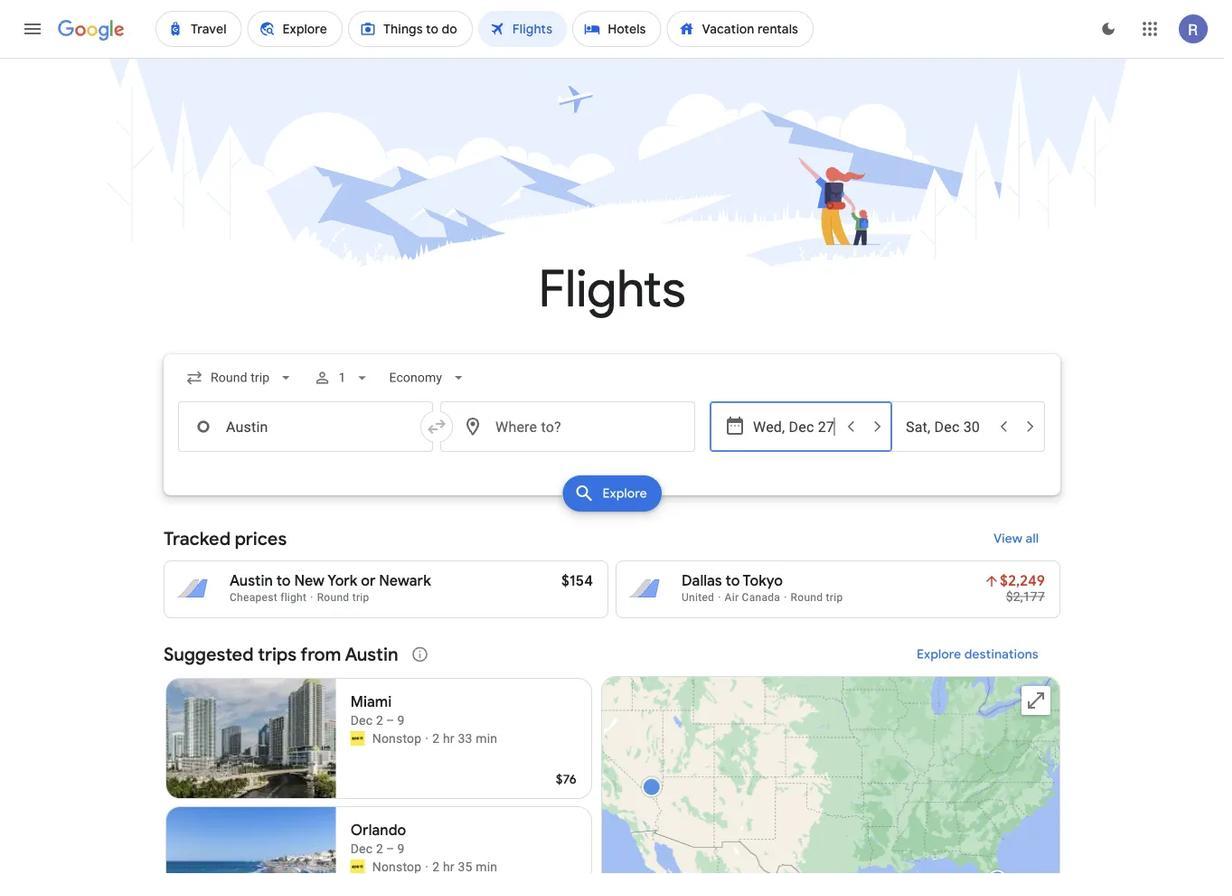 Task type: describe. For each thing, give the bounding box(es) containing it.
tokyo
[[743, 572, 783, 590]]

explore button
[[563, 476, 662, 512]]

air canada
[[725, 591, 781, 604]]

dec for orlando
[[351, 841, 373, 856]]

explore destinations
[[917, 647, 1039, 663]]

change appearance image
[[1087, 7, 1130, 51]]

hr
[[443, 731, 455, 746]]

austin inside suggested trips from austin region
[[345, 643, 398, 666]]

Flight search field
[[149, 354, 1075, 517]]

2 trip from the left
[[826, 591, 843, 604]]

$154
[[562, 572, 593, 590]]

1 round from the left
[[317, 591, 349, 604]]

austin to new york or newark
[[230, 572, 431, 590]]

all
[[1026, 531, 1039, 547]]

$2,249
[[1000, 572, 1045, 590]]

$2,177
[[1006, 589, 1045, 604]]

miami dec 2 – 9
[[351, 693, 405, 728]]

1 trip from the left
[[352, 591, 369, 604]]

dallas to tokyo
[[682, 572, 783, 590]]

orlando dec 2 – 9
[[351, 822, 406, 856]]

to for new
[[276, 572, 291, 590]]

view
[[994, 531, 1023, 547]]

flights
[[539, 257, 686, 321]]

explore for explore destinations
[[917, 647, 962, 663]]

orlando
[[351, 822, 406, 840]]

suggested
[[164, 643, 254, 666]]

new
[[294, 572, 325, 590]]

tracked
[[164, 527, 231, 550]]

trips
[[258, 643, 297, 666]]

suggested trips from austin region
[[164, 633, 1061, 874]]

2
[[432, 731, 440, 746]]

prices
[[235, 527, 287, 550]]

view all
[[994, 531, 1039, 547]]

flight
[[280, 591, 307, 604]]

tracked prices
[[164, 527, 287, 550]]

dec for miami
[[351, 713, 373, 728]]

dallas
[[682, 572, 722, 590]]

154 US dollars text field
[[562, 572, 593, 590]]

or
[[361, 572, 376, 590]]

2 round from the left
[[791, 591, 823, 604]]

canada
[[742, 591, 781, 604]]

2177 US dollars text field
[[1006, 589, 1045, 604]]



Task type: locate. For each thing, give the bounding box(es) containing it.
0 vertical spatial explore
[[603, 486, 647, 502]]

2 to from the left
[[726, 572, 740, 590]]

austin up miami
[[345, 643, 398, 666]]

round right canada
[[791, 591, 823, 604]]

2249 US dollars text field
[[1000, 572, 1045, 590]]

1 vertical spatial explore
[[917, 647, 962, 663]]

explore
[[603, 486, 647, 502], [917, 647, 962, 663]]

newark
[[379, 572, 431, 590]]

round down austin to new york or newark
[[317, 591, 349, 604]]

Where to? text field
[[440, 401, 695, 452]]

miami
[[351, 693, 392, 712]]

Departure text field
[[753, 402, 836, 451]]

2 – 9 down orlando
[[376, 841, 405, 856]]

dec up spirit icon
[[351, 713, 373, 728]]

trip right canada
[[826, 591, 843, 604]]

1 horizontal spatial round trip
[[791, 591, 843, 604]]

2 – 9 for miami
[[376, 713, 405, 728]]

0 horizontal spatial trip
[[352, 591, 369, 604]]

1 horizontal spatial trip
[[826, 591, 843, 604]]

from
[[300, 643, 341, 666]]

2 2 – 9 from the top
[[376, 841, 405, 856]]

1 horizontal spatial to
[[726, 572, 740, 590]]

trip
[[352, 591, 369, 604], [826, 591, 843, 604]]

0 horizontal spatial round
[[317, 591, 349, 604]]

1 horizontal spatial round
[[791, 591, 823, 604]]

united
[[682, 591, 715, 604]]

 image
[[425, 730, 429, 748]]

to for tokyo
[[726, 572, 740, 590]]

explore destinations button
[[895, 633, 1061, 676]]

round
[[317, 591, 349, 604], [791, 591, 823, 604]]

1 round trip from the left
[[317, 591, 369, 604]]

0 vertical spatial austin
[[230, 572, 273, 590]]

spirit image
[[351, 732, 365, 746]]

1
[[338, 370, 346, 385]]

suggested trips from austin
[[164, 643, 398, 666]]

 image
[[425, 858, 429, 874]]

round trip down york
[[317, 591, 369, 604]]

explore left destinations
[[917, 647, 962, 663]]

76 US dollars text field
[[556, 771, 577, 788]]

austin up cheapest
[[230, 572, 273, 590]]

1 horizontal spatial explore
[[917, 647, 962, 663]]

1 dec from the top
[[351, 713, 373, 728]]

1 2 – 9 from the top
[[376, 713, 405, 728]]

dec inside 'miami dec 2 – 9'
[[351, 713, 373, 728]]

round trip
[[317, 591, 369, 604], [791, 591, 843, 604]]

to
[[276, 572, 291, 590], [726, 572, 740, 590]]

1 horizontal spatial austin
[[345, 643, 398, 666]]

explore up tracked prices region
[[603, 486, 647, 502]]

dec inside orlando dec 2 – 9
[[351, 841, 373, 856]]

0 horizontal spatial round trip
[[317, 591, 369, 604]]

2 – 9 inside 'miami dec 2 – 9'
[[376, 713, 405, 728]]

dec
[[351, 713, 373, 728], [351, 841, 373, 856]]

1 vertical spatial 2 – 9
[[376, 841, 405, 856]]

air
[[725, 591, 739, 604]]

0 horizontal spatial austin
[[230, 572, 273, 590]]

1 vertical spatial dec
[[351, 841, 373, 856]]

to up air
[[726, 572, 740, 590]]

2 hr 33 min
[[432, 731, 498, 746]]

min
[[476, 731, 498, 746]]

2 – 9 up nonstop
[[376, 713, 405, 728]]

round trip right canada
[[791, 591, 843, 604]]

1 vertical spatial austin
[[345, 643, 398, 666]]

0 vertical spatial dec
[[351, 713, 373, 728]]

explore inside flight search box
[[603, 486, 647, 502]]

2 – 9 for orlando
[[376, 841, 405, 856]]

1 to from the left
[[276, 572, 291, 590]]

spirit image
[[351, 860, 365, 874]]

1 button
[[306, 356, 378, 400]]

None field
[[178, 362, 302, 394], [382, 362, 475, 394], [178, 362, 302, 394], [382, 362, 475, 394]]

0 horizontal spatial to
[[276, 572, 291, 590]]

trip down or
[[352, 591, 369, 604]]

tracked prices region
[[164, 517, 1061, 619]]

2 dec from the top
[[351, 841, 373, 856]]

explore inside suggested trips from austin region
[[917, 647, 962, 663]]

austin
[[230, 572, 273, 590], [345, 643, 398, 666]]

cheapest flight
[[230, 591, 307, 604]]

33
[[458, 731, 472, 746]]

to up 'flight'
[[276, 572, 291, 590]]

2 round trip from the left
[[791, 591, 843, 604]]

cheapest
[[230, 591, 278, 604]]

0 vertical spatial 2 – 9
[[376, 713, 405, 728]]

none text field inside flight search box
[[178, 401, 433, 452]]

destinations
[[965, 647, 1039, 663]]

2 – 9 inside orlando dec 2 – 9
[[376, 841, 405, 856]]

austin inside tracked prices region
[[230, 572, 273, 590]]

dec up spirit image
[[351, 841, 373, 856]]

york
[[328, 572, 358, 590]]

$76
[[556, 771, 577, 788]]

nonstop
[[372, 731, 422, 746]]

2 – 9
[[376, 713, 405, 728], [376, 841, 405, 856]]

Return text field
[[906, 402, 989, 451]]

explore for explore
[[603, 486, 647, 502]]

None text field
[[178, 401, 433, 452]]

main menu image
[[22, 18, 43, 40]]

0 horizontal spatial explore
[[603, 486, 647, 502]]



Task type: vqa. For each thing, say whether or not it's contained in the screenshot.
Cheapest
yes



